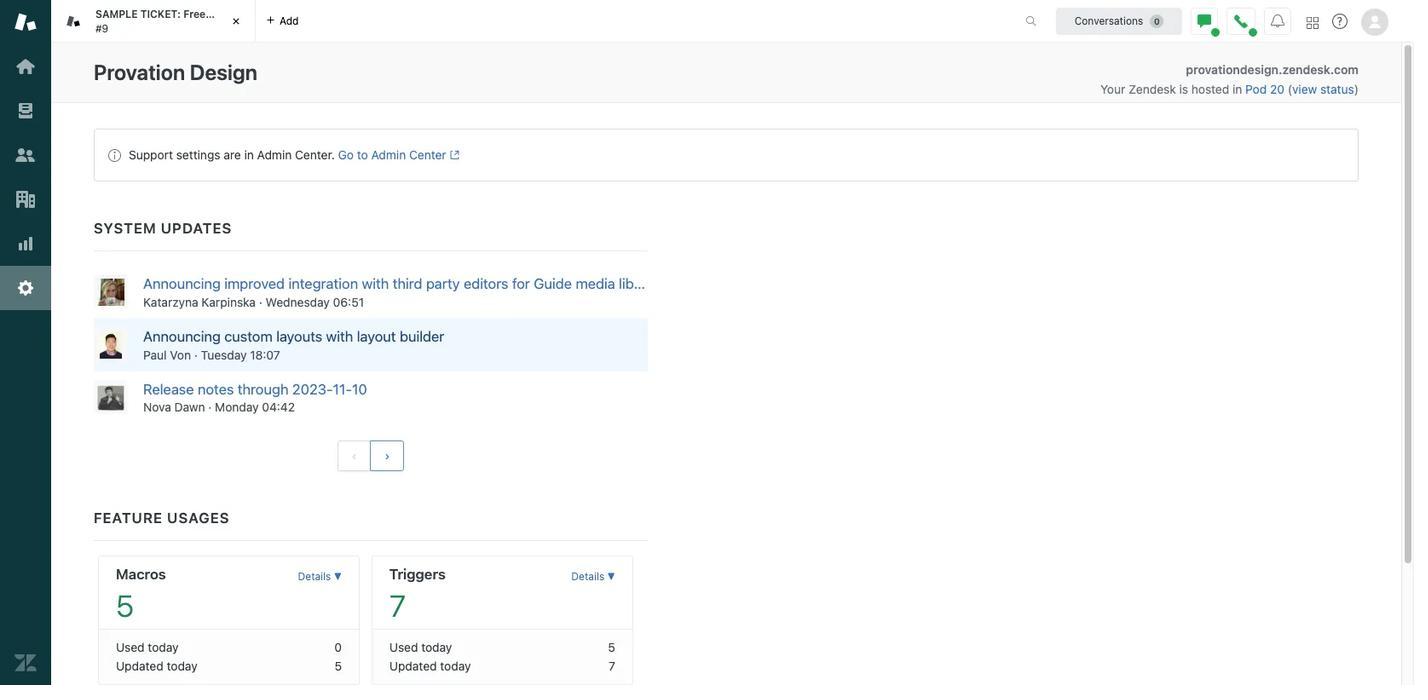 Task type: describe. For each thing, give the bounding box(es) containing it.
used today for 5
[[116, 641, 179, 655]]

updated today for 7
[[390, 660, 471, 674]]

design
[[190, 60, 257, 84]]

go to admin center
[[338, 148, 447, 162]]

›
[[385, 450, 390, 463]]

1 vertical spatial 7
[[609, 660, 616, 674]]

notifications image
[[1272, 14, 1285, 28]]

katarzyna
[[143, 295, 198, 309]]

support settings are in admin center.
[[129, 148, 335, 162]]

zendesk image
[[14, 652, 37, 675]]

feature usages
[[94, 510, 230, 527]]

10
[[352, 381, 367, 398]]

party
[[426, 275, 460, 293]]

custom
[[224, 328, 273, 345]]

0
[[335, 641, 342, 655]]

conversations
[[1075, 14, 1144, 27]]

tuesday 18:07
[[201, 348, 280, 362]]

1 admin from the left
[[257, 148, 292, 162]]

20
[[1271, 82, 1285, 96]]

used for 7
[[390, 641, 418, 655]]

announcing custom layouts with layout builder
[[143, 328, 445, 345]]

paul
[[143, 348, 167, 362]]

library
[[619, 275, 660, 293]]

center
[[409, 148, 447, 162]]

release notes through 2023-11-10
[[143, 381, 367, 398]]

integration
[[289, 275, 358, 293]]

admin image
[[14, 277, 37, 299]]

)
[[1355, 82, 1359, 96]]

monday 04:42
[[215, 400, 295, 415]]

details for 5
[[298, 571, 331, 584]]

repair
[[208, 8, 238, 21]]

announcing improved integration with third party editors for guide media library
[[143, 275, 660, 293]]

updates
[[161, 220, 232, 237]]

zendesk
[[1129, 82, 1177, 96]]

provationdesign .zendesk.com your zendesk is hosted in pod 20 ( view status )
[[1101, 62, 1359, 96]]

for
[[512, 275, 530, 293]]

close image
[[228, 13, 245, 30]]

organizations image
[[14, 188, 37, 211]]

customers image
[[14, 144, 37, 166]]

details ▼ for 5
[[298, 571, 342, 584]]

go to admin center link
[[338, 148, 460, 162]]

conversations button
[[1057, 7, 1183, 35]]

zendesk products image
[[1307, 17, 1319, 29]]

karpinska
[[202, 295, 256, 309]]

pod
[[1246, 82, 1268, 96]]

sample
[[96, 8, 138, 21]]

provation
[[94, 60, 185, 84]]

improved
[[224, 275, 285, 293]]

.zendesk.com
[[1279, 62, 1359, 77]]

wednesday 06:51
[[266, 295, 364, 309]]

2 admin from the left
[[371, 148, 406, 162]]

ticket:
[[140, 8, 181, 21]]

view
[[1293, 82, 1318, 96]]

monday
[[215, 400, 259, 415]]

usages
[[167, 510, 230, 527]]

center.
[[295, 148, 335, 162]]

through
[[238, 381, 289, 398]]

system
[[94, 220, 157, 237]]

04:42
[[262, 400, 295, 415]]

third
[[393, 275, 423, 293]]

18:07
[[250, 348, 280, 362]]

to
[[357, 148, 368, 162]]



Task type: locate. For each thing, give the bounding box(es) containing it.
release
[[143, 381, 194, 398]]

layout
[[357, 328, 396, 345]]

hosted
[[1192, 82, 1230, 96]]

1 details from the left
[[298, 571, 331, 584]]

macros
[[116, 567, 166, 584]]

updated today down triggers 7
[[390, 660, 471, 674]]

in right are
[[244, 148, 254, 162]]

2 used today from the left
[[390, 641, 452, 655]]

in
[[1233, 82, 1243, 96], [244, 148, 254, 162]]

0 vertical spatial 7
[[390, 589, 406, 624]]

layouts
[[276, 328, 323, 345]]

2 horizontal spatial 5
[[608, 641, 616, 655]]

0 horizontal spatial used
[[116, 641, 145, 655]]

updated for 7
[[390, 660, 437, 674]]

0 horizontal spatial admin
[[257, 148, 292, 162]]

editors
[[464, 275, 509, 293]]

used today down triggers 7
[[390, 641, 452, 655]]

updated for 5
[[116, 660, 164, 674]]

media
[[576, 275, 616, 293]]

1 updated from the left
[[116, 660, 164, 674]]

0 horizontal spatial updated today
[[116, 660, 198, 674]]

1 horizontal spatial ▼
[[608, 571, 616, 584]]

your
[[1101, 82, 1126, 96]]

macros 5
[[116, 567, 166, 624]]

0 horizontal spatial in
[[244, 148, 254, 162]]

used today down 'macros 5'
[[116, 641, 179, 655]]

5 for updated today
[[335, 660, 342, 674]]

view status link
[[1293, 82, 1355, 96]]

pod 20 link
[[1246, 82, 1288, 96]]

button displays agent's chat status as online. image
[[1198, 14, 1212, 28]]

0 horizontal spatial details
[[298, 571, 331, 584]]

1 horizontal spatial details
[[572, 571, 605, 584]]

2 updated today from the left
[[390, 660, 471, 674]]

admin left center.
[[257, 148, 292, 162]]

1 horizontal spatial with
[[362, 275, 389, 293]]

tuesday
[[201, 348, 247, 362]]

1 horizontal spatial used
[[390, 641, 418, 655]]

provation design
[[94, 60, 257, 84]]

add
[[280, 14, 299, 27]]

0 horizontal spatial 7
[[390, 589, 406, 624]]

#9
[[96, 22, 108, 35]]

is
[[1180, 82, 1189, 96]]

wednesday
[[266, 295, 330, 309]]

in inside provationdesign .zendesk.com your zendesk is hosted in pod 20 ( view status )
[[1233, 82, 1243, 96]]

status
[[1321, 82, 1355, 96]]

details ▼ for 7
[[572, 571, 616, 584]]

0 horizontal spatial 5
[[116, 589, 134, 624]]

system updates
[[94, 220, 232, 237]]

updated down 'macros 5'
[[116, 660, 164, 674]]

views image
[[14, 100, 37, 122]]

details ▼
[[298, 571, 342, 584], [572, 571, 616, 584]]

tab
[[51, 0, 256, 43]]

2 updated from the left
[[390, 660, 437, 674]]

used today for 7
[[390, 641, 452, 655]]

1 horizontal spatial 7
[[609, 660, 616, 674]]

used today
[[116, 641, 179, 655], [390, 641, 452, 655]]

2 ▼ from the left
[[608, 571, 616, 584]]

with left third
[[362, 275, 389, 293]]

free
[[183, 8, 206, 21]]

main element
[[0, 0, 51, 686]]

reporting image
[[14, 233, 37, 255]]

(
[[1288, 82, 1293, 96]]

0 horizontal spatial updated
[[116, 660, 164, 674]]

0 vertical spatial with
[[362, 275, 389, 293]]

› button
[[370, 441, 405, 472]]

updated
[[116, 660, 164, 674], [390, 660, 437, 674]]

2 details ▼ from the left
[[572, 571, 616, 584]]

1 horizontal spatial updated today
[[390, 660, 471, 674]]

used down 'macros 5'
[[116, 641, 145, 655]]

1 vertical spatial with
[[326, 328, 353, 345]]

admin right 'to'
[[371, 148, 406, 162]]

0 horizontal spatial with
[[326, 328, 353, 345]]

announcing
[[143, 275, 221, 293], [143, 328, 221, 345]]

2023-
[[292, 381, 333, 398]]

updated down triggers 7
[[390, 660, 437, 674]]

in left pod at the right of page
[[1233, 82, 1243, 96]]

▼ for 5
[[334, 571, 342, 584]]

announcing for announcing improved integration with third party editors for guide media library
[[143, 275, 221, 293]]

go
[[338, 148, 354, 162]]

0 horizontal spatial used today
[[116, 641, 179, 655]]

triggers 7
[[390, 567, 446, 624]]

with for integration
[[362, 275, 389, 293]]

admin
[[257, 148, 292, 162], [371, 148, 406, 162]]

7
[[390, 589, 406, 624], [609, 660, 616, 674]]

‹
[[352, 450, 357, 463]]

5
[[116, 589, 134, 624], [608, 641, 616, 655], [335, 660, 342, 674]]

0 horizontal spatial details ▼
[[298, 571, 342, 584]]

dawn
[[174, 400, 205, 415]]

0 vertical spatial announcing
[[143, 275, 221, 293]]

1 used today from the left
[[116, 641, 179, 655]]

updated today
[[116, 660, 198, 674], [390, 660, 471, 674]]

details for 7
[[572, 571, 605, 584]]

1 horizontal spatial details ▼
[[572, 571, 616, 584]]

used down triggers 7
[[390, 641, 418, 655]]

2 used from the left
[[390, 641, 418, 655]]

(opens in a new tab) image
[[447, 150, 460, 160]]

settings
[[176, 148, 220, 162]]

with
[[362, 275, 389, 293], [326, 328, 353, 345]]

1 horizontal spatial admin
[[371, 148, 406, 162]]

5 for used today
[[608, 641, 616, 655]]

status containing support settings are in admin center.
[[94, 129, 1359, 182]]

paul von
[[143, 348, 191, 362]]

get help image
[[1333, 14, 1348, 29]]

1 horizontal spatial updated
[[390, 660, 437, 674]]

2 details from the left
[[572, 571, 605, 584]]

updated today down 'macros 5'
[[116, 660, 198, 674]]

guide
[[534, 275, 572, 293]]

1 details ▼ from the left
[[298, 571, 342, 584]]

feature
[[94, 510, 163, 527]]

updated today for 5
[[116, 660, 198, 674]]

2 announcing from the top
[[143, 328, 221, 345]]

1 ▼ from the left
[[334, 571, 342, 584]]

0 vertical spatial in
[[1233, 82, 1243, 96]]

provationdesign
[[1187, 62, 1279, 77]]

announcing for announcing custom layouts with layout builder
[[143, 328, 221, 345]]

▼
[[334, 571, 342, 584], [608, 571, 616, 584]]

0 horizontal spatial ▼
[[334, 571, 342, 584]]

used for 5
[[116, 641, 145, 655]]

katarzyna karpinska
[[143, 295, 256, 309]]

1 horizontal spatial 5
[[335, 660, 342, 674]]

announcing up von
[[143, 328, 221, 345]]

nova dawn
[[143, 400, 205, 415]]

builder
[[400, 328, 445, 345]]

11-
[[333, 381, 352, 398]]

1 horizontal spatial used today
[[390, 641, 452, 655]]

5 inside 'macros 5'
[[116, 589, 134, 624]]

1 vertical spatial 5
[[608, 641, 616, 655]]

sample ticket: free repair #9
[[96, 8, 238, 35]]

2 vertical spatial 5
[[335, 660, 342, 674]]

1 vertical spatial announcing
[[143, 328, 221, 345]]

get started image
[[14, 55, 37, 78]]

1 announcing from the top
[[143, 275, 221, 293]]

support
[[129, 148, 173, 162]]

▼ for 7
[[608, 571, 616, 584]]

zendesk support image
[[14, 11, 37, 33]]

1 vertical spatial in
[[244, 148, 254, 162]]

1 horizontal spatial in
[[1233, 82, 1243, 96]]

tabs tab list
[[51, 0, 1008, 43]]

‹ button
[[337, 441, 371, 472]]

are
[[224, 148, 241, 162]]

add button
[[256, 0, 309, 42]]

with for layouts
[[326, 328, 353, 345]]

von
[[170, 348, 191, 362]]

nova
[[143, 400, 171, 415]]

06:51
[[333, 295, 364, 309]]

used
[[116, 641, 145, 655], [390, 641, 418, 655]]

announcing up katarzyna
[[143, 275, 221, 293]]

tab containing sample ticket: free repair
[[51, 0, 256, 43]]

status
[[94, 129, 1359, 182]]

with down 06:51
[[326, 328, 353, 345]]

today
[[148, 641, 179, 655], [421, 641, 452, 655], [167, 660, 198, 674], [440, 660, 471, 674]]

1 used from the left
[[116, 641, 145, 655]]

7 inside triggers 7
[[390, 589, 406, 624]]

notes
[[198, 381, 234, 398]]

triggers
[[390, 567, 446, 584]]

1 updated today from the left
[[116, 660, 198, 674]]

0 vertical spatial 5
[[116, 589, 134, 624]]



Task type: vqa. For each thing, say whether or not it's contained in the screenshot.


